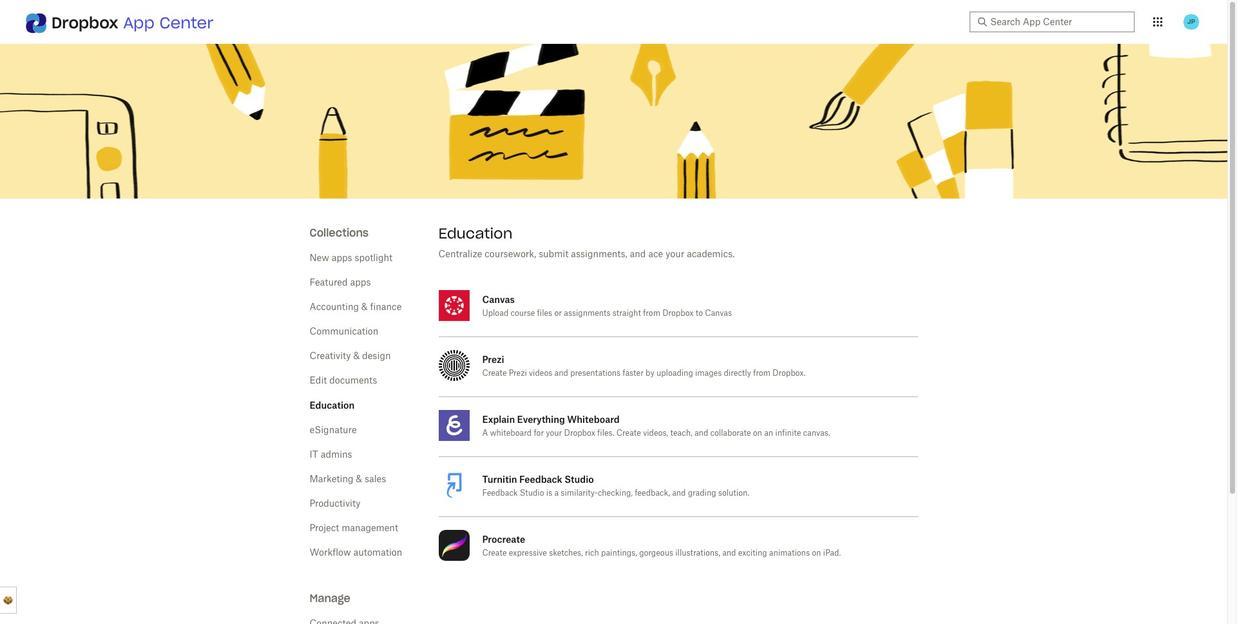 Task type: locate. For each thing, give the bounding box(es) containing it.
canvas upload course files or assignments straight from dropbox to canvas
[[483, 294, 732, 317]]

education link
[[310, 400, 355, 411]]

academics.
[[687, 250, 735, 259]]

your inside explain everything whiteboard a whiteboard for your dropbox files. create videos, teach, and collaborate on an infinite canvas.
[[546, 429, 562, 437]]

0 vertical spatial apps
[[332, 254, 352, 263]]

center
[[160, 13, 214, 33]]

& left the finance on the left of page
[[362, 303, 368, 312]]

checking,
[[598, 489, 633, 497]]

0 vertical spatial your
[[666, 250, 685, 259]]

feedback up is
[[520, 474, 563, 485]]

new apps spotlight
[[310, 254, 393, 263]]

to
[[696, 309, 703, 317]]

& for sales
[[356, 475, 362, 484]]

create left videos
[[483, 369, 507, 377]]

turnitin
[[483, 474, 517, 485]]

assignments,
[[571, 250, 628, 259]]

& left sales
[[356, 475, 362, 484]]

workflow automation
[[310, 549, 403, 558]]

manage
[[310, 592, 351, 605]]

uploading
[[657, 369, 694, 377]]

0 horizontal spatial dropbox
[[52, 13, 118, 33]]

1 vertical spatial studio
[[520, 489, 545, 497]]

rich
[[585, 549, 599, 557]]

2 horizontal spatial dropbox
[[663, 309, 694, 317]]

0 vertical spatial &
[[362, 303, 368, 312]]

create
[[483, 369, 507, 377], [617, 429, 641, 437], [483, 549, 507, 557]]

and left grading
[[673, 489, 686, 497]]

project management link
[[310, 524, 398, 533]]

create down procreate
[[483, 549, 507, 557]]

procreate create expressive sketches, rich paintings, gorgeous illustrations, and exciting animations on ipad.
[[483, 534, 842, 557]]

management
[[342, 524, 398, 533]]

jp
[[1188, 17, 1196, 26]]

centralize coursework, submit assignments, and ace your academics.
[[439, 250, 735, 259]]

and
[[630, 250, 646, 259], [555, 369, 569, 377], [695, 429, 709, 437], [673, 489, 686, 497], [723, 549, 737, 557]]

& for finance
[[362, 303, 368, 312]]

and right videos
[[555, 369, 569, 377]]

0 horizontal spatial from
[[643, 309, 661, 317]]

it admins
[[310, 451, 352, 460]]

grading
[[688, 489, 717, 497]]

create inside 'procreate create expressive sketches, rich paintings, gorgeous illustrations, and exciting animations on ipad.'
[[483, 549, 507, 557]]

your right the for
[[546, 429, 562, 437]]

feedback,
[[635, 489, 670, 497]]

0 horizontal spatial on
[[754, 429, 763, 437]]

1 horizontal spatial studio
[[565, 474, 594, 485]]

create right files. on the bottom left of the page
[[617, 429, 641, 437]]

0 vertical spatial from
[[643, 309, 661, 317]]

admins
[[321, 451, 352, 460]]

from
[[643, 309, 661, 317], [754, 369, 771, 377]]

create inside prezi create prezi videos and presentations faster by uploading images directly from dropbox.
[[483, 369, 507, 377]]

1 vertical spatial education
[[310, 400, 355, 411]]

finance
[[370, 303, 402, 312]]

Search App Center text field
[[991, 15, 1128, 29]]

and inside 'procreate create expressive sketches, rich paintings, gorgeous illustrations, and exciting animations on ipad.'
[[723, 549, 737, 557]]

and left "exciting"
[[723, 549, 737, 557]]

0 vertical spatial create
[[483, 369, 507, 377]]

infinite
[[776, 429, 802, 437]]

education up centralize
[[439, 224, 513, 242]]

edit documents link
[[310, 377, 377, 386]]

0 vertical spatial on
[[754, 429, 763, 437]]

1 vertical spatial feedback
[[483, 489, 518, 497]]

on
[[754, 429, 763, 437], [812, 549, 822, 557]]

canvas right to
[[705, 309, 732, 317]]

&
[[362, 303, 368, 312], [354, 352, 360, 361], [356, 475, 362, 484]]

submit
[[539, 250, 569, 259]]

a
[[483, 429, 488, 437]]

and right teach,
[[695, 429, 709, 437]]

paintings,
[[602, 549, 638, 557]]

1 horizontal spatial dropbox
[[565, 429, 596, 437]]

studio up similarity-
[[565, 474, 594, 485]]

canvas up upload
[[483, 294, 515, 305]]

dropbox inside canvas upload course files or assignments straight from dropbox to canvas
[[663, 309, 694, 317]]

0 vertical spatial canvas
[[483, 294, 515, 305]]

0 vertical spatial prezi
[[483, 354, 505, 365]]

dropbox left to
[[663, 309, 694, 317]]

1 horizontal spatial on
[[812, 549, 822, 557]]

from right directly
[[754, 369, 771, 377]]

creativity
[[310, 352, 351, 361]]

apps right new
[[332, 254, 352, 263]]

prezi down upload
[[483, 354, 505, 365]]

turnitin feedback studio feedback studio is a similarity-checking, feedback, and grading solution.
[[483, 474, 750, 497]]

creativity & design link
[[310, 352, 391, 361]]

gorgeous
[[640, 549, 674, 557]]

it
[[310, 451, 318, 460]]

productivity link
[[310, 500, 361, 509]]

2 vertical spatial &
[[356, 475, 362, 484]]

0 horizontal spatial education
[[310, 400, 355, 411]]

apps up accounting & finance link
[[350, 279, 371, 288]]

your right ace on the top of page
[[666, 250, 685, 259]]

on left an
[[754, 429, 763, 437]]

assignments
[[564, 309, 611, 317]]

0 horizontal spatial feedback
[[483, 489, 518, 497]]

design
[[362, 352, 391, 361]]

& left design
[[354, 352, 360, 361]]

create inside explain everything whiteboard a whiteboard for your dropbox files. create videos, teach, and collaborate on an infinite canvas.
[[617, 429, 641, 437]]

workflow
[[310, 549, 351, 558]]

1 horizontal spatial education
[[439, 224, 513, 242]]

0 vertical spatial dropbox
[[52, 13, 118, 33]]

1 vertical spatial apps
[[350, 279, 371, 288]]

2 vertical spatial dropbox
[[565, 429, 596, 437]]

an
[[765, 429, 774, 437]]

app
[[123, 13, 155, 33]]

collaborate
[[711, 429, 751, 437]]

1 horizontal spatial your
[[666, 250, 685, 259]]

dropbox
[[52, 13, 118, 33], [663, 309, 694, 317], [565, 429, 596, 437]]

feedback down turnitin
[[483, 489, 518, 497]]

1 vertical spatial from
[[754, 369, 771, 377]]

1 vertical spatial &
[[354, 352, 360, 361]]

1 horizontal spatial feedback
[[520, 474, 563, 485]]

apps
[[332, 254, 352, 263], [350, 279, 371, 288]]

dropbox.
[[773, 369, 806, 377]]

prezi left videos
[[509, 369, 527, 377]]

your
[[666, 250, 685, 259], [546, 429, 562, 437]]

files.
[[598, 429, 615, 437]]

coursework,
[[485, 250, 537, 259]]

0 vertical spatial education
[[439, 224, 513, 242]]

1 vertical spatial on
[[812, 549, 822, 557]]

canvas
[[483, 294, 515, 305], [705, 309, 732, 317]]

and inside turnitin feedback studio feedback studio is a similarity-checking, feedback, and grading solution.
[[673, 489, 686, 497]]

productivity
[[310, 500, 361, 509]]

studio
[[565, 474, 594, 485], [520, 489, 545, 497]]

by
[[646, 369, 655, 377]]

1 vertical spatial prezi
[[509, 369, 527, 377]]

whiteboard
[[568, 414, 620, 425]]

1 horizontal spatial canvas
[[705, 309, 732, 317]]

studio left is
[[520, 489, 545, 497]]

1 horizontal spatial from
[[754, 369, 771, 377]]

0 horizontal spatial studio
[[520, 489, 545, 497]]

edit
[[310, 377, 327, 386]]

collections
[[310, 226, 369, 239]]

education up esignature link on the bottom
[[310, 400, 355, 411]]

from right straight
[[643, 309, 661, 317]]

1 vertical spatial dropbox
[[663, 309, 694, 317]]

on inside 'procreate create expressive sketches, rich paintings, gorgeous illustrations, and exciting animations on ipad.'
[[812, 549, 822, 557]]

2 vertical spatial create
[[483, 549, 507, 557]]

communication
[[310, 328, 379, 337]]

it admins link
[[310, 451, 352, 460]]

dropbox down whiteboard
[[565, 429, 596, 437]]

0 horizontal spatial prezi
[[483, 354, 505, 365]]

solution.
[[719, 489, 750, 497]]

procreate
[[483, 534, 525, 545]]

dropbox left app
[[52, 13, 118, 33]]

create for prezi
[[483, 369, 507, 377]]

1 horizontal spatial prezi
[[509, 369, 527, 377]]

workflow automation link
[[310, 549, 403, 558]]

on left ipad.
[[812, 549, 822, 557]]

0 horizontal spatial your
[[546, 429, 562, 437]]

or
[[555, 309, 562, 317]]

1 vertical spatial your
[[546, 429, 562, 437]]

1 vertical spatial create
[[617, 429, 641, 437]]

prezi
[[483, 354, 505, 365], [509, 369, 527, 377]]



Task type: vqa. For each thing, say whether or not it's contained in the screenshot.
FOLDERS button
no



Task type: describe. For each thing, give the bounding box(es) containing it.
videos
[[529, 369, 553, 377]]

edit documents
[[310, 377, 377, 386]]

prezi create prezi videos and presentations faster by uploading images directly from dropbox.
[[483, 354, 806, 377]]

your for whiteboard
[[546, 429, 562, 437]]

jp button
[[1182, 12, 1202, 32]]

new
[[310, 254, 329, 263]]

explain everything whiteboard a whiteboard for your dropbox files. create videos, teach, and collaborate on an infinite canvas.
[[483, 414, 831, 437]]

1 vertical spatial canvas
[[705, 309, 732, 317]]

sales
[[365, 475, 386, 484]]

0 vertical spatial studio
[[565, 474, 594, 485]]

canvas.
[[804, 429, 831, 437]]

esignature link
[[310, 426, 357, 435]]

sketches,
[[549, 549, 583, 557]]

marketing & sales link
[[310, 475, 386, 484]]

accounting
[[310, 303, 359, 312]]

expressive
[[509, 549, 547, 557]]

your for submit
[[666, 250, 685, 259]]

& for design
[[354, 352, 360, 361]]

animations
[[770, 549, 810, 557]]

files
[[537, 309, 553, 317]]

project management
[[310, 524, 398, 533]]

marketing
[[310, 475, 354, 484]]

ipad.
[[824, 549, 842, 557]]

whiteboard
[[490, 429, 532, 437]]

straight
[[613, 309, 641, 317]]

featured apps link
[[310, 279, 371, 288]]

marketing & sales
[[310, 475, 386, 484]]

dropbox inside explain everything whiteboard a whiteboard for your dropbox files. create videos, teach, and collaborate on an infinite canvas.
[[565, 429, 596, 437]]

faster
[[623, 369, 644, 377]]

and left ace on the top of page
[[630, 250, 646, 259]]

exciting
[[739, 549, 768, 557]]

images
[[696, 369, 722, 377]]

and inside prezi create prezi videos and presentations faster by uploading images directly from dropbox.
[[555, 369, 569, 377]]

videos,
[[644, 429, 669, 437]]

creativity & design
[[310, 352, 391, 361]]

a
[[555, 489, 559, 497]]

apps for featured
[[350, 279, 371, 288]]

is
[[547, 489, 553, 497]]

project
[[310, 524, 339, 533]]

featured apps
[[310, 279, 371, 288]]

upload
[[483, 309, 509, 317]]

from inside canvas upload course files or assignments straight from dropbox to canvas
[[643, 309, 661, 317]]

and inside explain everything whiteboard a whiteboard for your dropbox files. create videos, teach, and collaborate on an infinite canvas.
[[695, 429, 709, 437]]

teach,
[[671, 429, 693, 437]]

communication link
[[310, 328, 379, 337]]

spotlight
[[355, 254, 393, 263]]

presentations
[[571, 369, 621, 377]]

automation
[[354, 549, 403, 558]]

ace
[[649, 250, 664, 259]]

centralize
[[439, 250, 482, 259]]

0 vertical spatial feedback
[[520, 474, 563, 485]]

from inside prezi create prezi videos and presentations faster by uploading images directly from dropbox.
[[754, 369, 771, 377]]

accounting & finance
[[310, 303, 402, 312]]

illustrations,
[[676, 549, 721, 557]]

explain
[[483, 414, 515, 425]]

accounting & finance link
[[310, 303, 402, 312]]

0 horizontal spatial canvas
[[483, 294, 515, 305]]

everything
[[517, 414, 565, 425]]

documents
[[330, 377, 377, 386]]

similarity-
[[561, 489, 598, 497]]

featured
[[310, 279, 348, 288]]

apps for new
[[332, 254, 352, 263]]

course
[[511, 309, 535, 317]]

on inside explain everything whiteboard a whiteboard for your dropbox files. create videos, teach, and collaborate on an infinite canvas.
[[754, 429, 763, 437]]

esignature
[[310, 426, 357, 435]]

for
[[534, 429, 544, 437]]

create for procreate
[[483, 549, 507, 557]]

directly
[[724, 369, 752, 377]]



